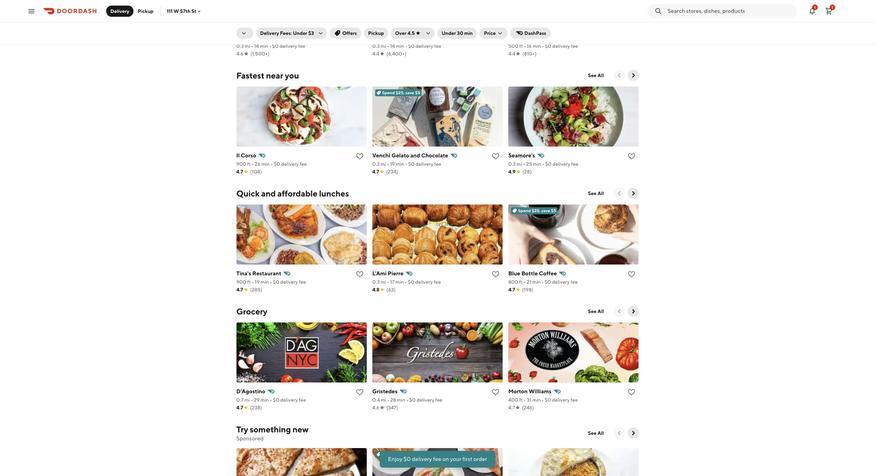 Task type: locate. For each thing, give the bounding box(es) containing it.
14 up (1,500+) at left top
[[254, 43, 259, 49]]

900 down tina's
[[236, 279, 246, 285]]

0 vertical spatial pickup
[[138, 8, 154, 14]]

chick-fil-a
[[236, 34, 266, 41]]

900 down il
[[236, 161, 246, 167]]

19 for restaurant
[[255, 279, 260, 285]]

delivery down coffee
[[552, 279, 570, 285]]

4.7 down 0.2
[[372, 169, 379, 175]]

(246)
[[522, 405, 534, 411]]

1 horizontal spatial spend $25, save $5
[[518, 208, 556, 213]]

delivery
[[110, 8, 129, 14], [260, 30, 279, 36]]

2 see from the top
[[588, 191, 597, 196]]

$​0 down the restaurant
[[273, 279, 279, 285]]

min down gelato
[[396, 161, 404, 167]]

min for venchi gelato and chocolate
[[396, 161, 404, 167]]

on
[[442, 456, 449, 463]]

1 horizontal spatial save
[[541, 208, 550, 213]]

4.4
[[372, 51, 379, 57], [508, 51, 515, 57]]

1 horizontal spatial $25,
[[532, 208, 540, 213]]

0 vertical spatial spend $25, save $5
[[382, 90, 420, 95]]

delivery inside button
[[110, 8, 129, 14]]

mi down seamore's
[[517, 161, 522, 167]]

spend $25, save $5 for gelato
[[382, 90, 420, 95]]

il corso
[[236, 152, 256, 159]]

mi right 0.4
[[381, 398, 386, 403]]

$​0 down mexican at the top
[[545, 43, 551, 49]]

seamore's
[[508, 152, 535, 159]]

• up (1,500+) at left top
[[269, 43, 271, 49]]

• right 29
[[270, 398, 272, 403]]

1 vertical spatial delivery
[[260, 30, 279, 36]]

$​0 down williams
[[545, 398, 551, 403]]

see all link for quick and affordable lunches
[[584, 188, 608, 199]]

all
[[598, 73, 604, 78], [598, 191, 604, 196], [598, 309, 604, 314], [598, 431, 604, 436]]

2 0.3 mi • 14 min • $​0 delivery fee from the left
[[372, 43, 441, 49]]

1 for notification bell icon
[[814, 5, 816, 9]]

1 left 1 button
[[814, 5, 816, 9]]

fee for il corso
[[300, 161, 307, 167]]

mi down mcdonald's
[[381, 43, 386, 49]]

ft for tina's restaurant
[[247, 279, 251, 285]]

next button of carousel image for quick and affordable lunches
[[630, 190, 637, 197]]

• left 26
[[252, 161, 254, 167]]

4.7 left (104)
[[236, 169, 243, 175]]

0 vertical spatial save
[[405, 90, 414, 95]]

1 vertical spatial 4.6
[[372, 405, 379, 411]]

fees:
[[280, 30, 292, 36]]

0.3 up 4.9
[[508, 161, 516, 167]]

3 click to add this store to your saved list image from the left
[[628, 388, 636, 397]]

1 next button of carousel image from the top
[[630, 72, 637, 79]]

0 horizontal spatial 4.4
[[372, 51, 379, 57]]

0 vertical spatial 4.6
[[236, 51, 243, 57]]

delivery for blue bottle coffee
[[552, 279, 570, 285]]

14 for chick-fil-a
[[254, 43, 259, 49]]

0.3 mi • 14 min • $​0 delivery fee down a
[[236, 43, 305, 49]]

0.3 for l'ami pierre
[[372, 279, 380, 285]]

delivery down over 4.5 button
[[416, 43, 433, 49]]

delivery for delivery fees: under $3
[[260, 30, 279, 36]]

delivery right 28
[[417, 398, 434, 403]]

$​0 down 4.5
[[408, 43, 415, 49]]

1 see from the top
[[588, 73, 597, 78]]

4.4 down 500
[[508, 51, 515, 57]]

1 900 from the top
[[236, 161, 246, 167]]

min right the 17
[[396, 279, 404, 285]]

affordable
[[277, 189, 317, 198]]

• right 26
[[271, 161, 273, 167]]

venchi gelato and chocolate
[[372, 152, 448, 159]]

2 previous button of carousel image from the top
[[616, 190, 623, 197]]

min inside 'button'
[[464, 30, 473, 36]]

$​0 down venchi gelato and chocolate
[[408, 161, 415, 167]]

mi left the 17
[[381, 279, 386, 285]]

0 vertical spatial $5
[[415, 90, 420, 95]]

1 vertical spatial 900
[[236, 279, 246, 285]]

min right the 16
[[533, 43, 541, 49]]

0.4
[[372, 398, 380, 403]]

1 vertical spatial spend $25, save $5
[[518, 208, 556, 213]]

grill
[[555, 34, 567, 41]]

2 click to add this store to your saved list image from the left
[[492, 388, 500, 397]]

2 under from the left
[[442, 30, 456, 36]]

and right quick
[[261, 189, 276, 198]]

min for seamore's
[[533, 161, 541, 167]]

delivery right 25
[[553, 161, 570, 167]]

19
[[390, 161, 395, 167], [255, 279, 260, 285]]

14
[[254, 43, 259, 49], [390, 43, 395, 49]]

fil-
[[254, 34, 261, 41]]

1 all from the top
[[598, 73, 604, 78]]

delivery up quick and affordable lunches "link"
[[281, 161, 299, 167]]

0 horizontal spatial $5
[[415, 90, 420, 95]]

• left the 16
[[524, 43, 526, 49]]

0 vertical spatial spend
[[382, 90, 395, 95]]

4.7 left (285)
[[236, 287, 243, 293]]

2 vertical spatial next button of carousel image
[[630, 430, 637, 437]]

1 horizontal spatial under
[[442, 30, 456, 36]]

fastest
[[236, 71, 264, 80]]

0 vertical spatial pickup button
[[133, 5, 158, 17]]

1 horizontal spatial 4.6
[[372, 405, 379, 411]]

click to add this store to your saved list image for morton williams
[[628, 388, 636, 397]]

1
[[814, 5, 816, 9], [832, 5, 833, 9]]

min up (6,400+)
[[396, 43, 404, 49]]

ft inside chipotle mexican grill 500 ft • 16 min • $​0 delivery fee
[[519, 43, 523, 49]]

0 horizontal spatial delivery
[[110, 8, 129, 14]]

0 horizontal spatial and
[[261, 189, 276, 198]]

price button
[[480, 28, 508, 39]]

1 horizontal spatial 1
[[832, 5, 833, 9]]

4.6
[[236, 51, 243, 57], [372, 405, 379, 411]]

1 vertical spatial next button of carousel image
[[630, 190, 637, 197]]

1 horizontal spatial delivery
[[260, 30, 279, 36]]

delivery down the restaurant
[[280, 279, 298, 285]]

something
[[250, 425, 291, 435]]

28
[[390, 398, 396, 403]]

min for blue bottle coffee
[[532, 279, 541, 285]]

min right 26
[[261, 161, 270, 167]]

1 see all link from the top
[[584, 70, 608, 81]]

1 click to add this store to your saved list image from the left
[[356, 388, 364, 397]]

$5
[[415, 90, 420, 95], [551, 208, 556, 213]]

gelato
[[392, 152, 409, 159]]

• left 28
[[387, 398, 389, 403]]

1 horizontal spatial pickup
[[368, 30, 384, 36]]

20%
[[382, 452, 391, 457]]

• down coffee
[[542, 279, 544, 285]]

4 see from the top
[[588, 431, 597, 436]]

$​0 inside chipotle mexican grill 500 ft • 16 min • $​0 delivery fee
[[545, 43, 551, 49]]

0 horizontal spatial 14
[[254, 43, 259, 49]]

see
[[588, 73, 597, 78], [588, 191, 597, 196], [588, 309, 597, 314], [588, 431, 597, 436]]

tina's
[[236, 270, 251, 277]]

fee for mcdonald's
[[434, 43, 441, 49]]

click to add this store to your saved list image for gristedes
[[492, 388, 500, 397]]

mi right '0.7'
[[244, 398, 250, 403]]

pickup left 111
[[138, 8, 154, 14]]

2 horizontal spatial click to add this store to your saved list image
[[628, 388, 636, 397]]

ft down tina's
[[247, 279, 251, 285]]

1 right notification bell icon
[[832, 5, 833, 9]]

min for mcdonald's
[[396, 43, 404, 49]]

save for coffee
[[541, 208, 550, 213]]

previous button of carousel image
[[616, 72, 623, 79], [616, 190, 623, 197], [616, 308, 623, 315]]

delivery down the chocolate
[[416, 161, 433, 167]]

3 next button of carousel image from the top
[[630, 430, 637, 437]]

ft right 500
[[519, 43, 523, 49]]

see for grocery
[[588, 309, 597, 314]]

$25, for gelato
[[396, 90, 404, 95]]

1 0.3 mi • 14 min • $​0 delivery fee from the left
[[236, 43, 305, 49]]

ft right 400
[[519, 398, 523, 403]]

mcdonald's
[[372, 34, 403, 41]]

click to add this store to your saved list image for venchi gelato and chocolate
[[492, 152, 500, 161]]

2 vertical spatial previous button of carousel image
[[616, 308, 623, 315]]

1 under from the left
[[293, 30, 307, 36]]

coffee
[[539, 270, 557, 277]]

min down the restaurant
[[261, 279, 269, 285]]

(198)
[[522, 287, 533, 293]]

1 4.4 from the left
[[372, 51, 379, 57]]

1 vertical spatial 19
[[255, 279, 260, 285]]

see all for fastest near you
[[588, 73, 604, 78]]

$25, for bottle
[[532, 208, 540, 213]]

fastest near you
[[236, 71, 299, 80]]

0.3 mi • 14 min • $​0 delivery fee up (6,400+)
[[372, 43, 441, 49]]

mi for seamore's
[[517, 161, 522, 167]]

$​0 for blue bottle coffee
[[545, 279, 551, 285]]

1 button
[[822, 4, 836, 18]]

0 vertical spatial $25,
[[396, 90, 404, 95]]

next button of carousel image
[[630, 72, 637, 79], [630, 190, 637, 197], [630, 430, 637, 437]]

quick and affordable lunches
[[236, 189, 349, 198]]

1 vertical spatial $5
[[551, 208, 556, 213]]

save
[[405, 90, 414, 95], [541, 208, 550, 213]]

and up 0.2 mi • 19 min • $​0 delivery fee
[[410, 152, 420, 159]]

spend for gelato
[[382, 90, 395, 95]]

1 see all from the top
[[588, 73, 604, 78]]

4.9
[[508, 169, 516, 175]]

$​0 for l'ami pierre
[[408, 279, 414, 285]]

click to add this store to your saved list image
[[356, 388, 364, 397], [492, 388, 500, 397], [628, 388, 636, 397]]

$25,
[[396, 90, 404, 95], [532, 208, 540, 213]]

bottle
[[521, 270, 538, 277]]

0.3 mi • 14 min • $​0 delivery fee
[[236, 43, 305, 49], [372, 43, 441, 49]]

pickup button left 111
[[133, 5, 158, 17]]

0.3 down mcdonald's
[[372, 43, 380, 49]]

19 up (285)
[[255, 279, 260, 285]]

1 vertical spatial previous button of carousel image
[[616, 190, 623, 197]]

0.3
[[236, 43, 244, 49], [372, 43, 380, 49], [508, 161, 516, 167], [372, 279, 380, 285]]

2 900 from the top
[[236, 279, 246, 285]]

0 horizontal spatial save
[[405, 90, 414, 95]]

0 horizontal spatial under
[[293, 30, 307, 36]]

fee for tina's restaurant
[[299, 279, 306, 285]]

delivery up new
[[280, 398, 298, 403]]

ft down corso
[[247, 161, 251, 167]]

4.7 for venchi gelato and chocolate
[[372, 169, 379, 175]]

min
[[464, 30, 473, 36], [260, 43, 268, 49], [396, 43, 404, 49], [533, 43, 541, 49], [261, 161, 270, 167], [396, 161, 404, 167], [533, 161, 541, 167], [261, 279, 269, 285], [396, 279, 404, 285], [532, 279, 541, 285], [261, 398, 269, 403], [397, 398, 405, 403], [532, 398, 541, 403]]

0.3 mi • 17 min • $​0 delivery fee
[[372, 279, 441, 285]]

1 horizontal spatial 19
[[390, 161, 395, 167]]

all for fastest near you
[[598, 73, 604, 78]]

1 vertical spatial $25,
[[532, 208, 540, 213]]

0 horizontal spatial 4.6
[[236, 51, 243, 57]]

1 previous button of carousel image from the top
[[616, 72, 623, 79]]

4.6 down 0.4
[[372, 405, 379, 411]]

fee for chick-fil-a
[[298, 43, 305, 49]]

min for d'agostino
[[261, 398, 269, 403]]

click to add this store to your saved list image
[[356, 34, 364, 43], [492, 34, 500, 43], [356, 152, 364, 161], [492, 152, 500, 161], [628, 152, 636, 161], [356, 270, 364, 279], [492, 270, 500, 279], [628, 270, 636, 279]]

ft right 800
[[519, 279, 523, 285]]

2 4.4 from the left
[[508, 51, 515, 57]]

4.6 for chick-fil-a
[[236, 51, 243, 57]]

0 horizontal spatial $25,
[[396, 90, 404, 95]]

1 horizontal spatial spend
[[518, 208, 531, 213]]

fee for l'ami pierre
[[434, 279, 441, 285]]

2 see all link from the top
[[584, 188, 608, 199]]

delivery right the 17
[[415, 279, 433, 285]]

min down a
[[260, 43, 268, 49]]

first
[[462, 456, 472, 463]]

3 see from the top
[[588, 309, 597, 314]]

$​0 down delivery fees: under $3
[[272, 43, 279, 49]]

900 for fastest
[[236, 161, 246, 167]]

3 all from the top
[[598, 309, 604, 314]]

$​0 right 26
[[274, 161, 280, 167]]

1 horizontal spatial and
[[410, 152, 420, 159]]

delivery for mcdonald's
[[416, 43, 433, 49]]

0 items, open order cart image
[[825, 7, 833, 15]]

• left the 21
[[524, 279, 526, 285]]

pickup left over
[[368, 30, 384, 36]]

0 horizontal spatial click to add this store to your saved list image
[[356, 388, 364, 397]]

delivery for tina's restaurant
[[280, 279, 298, 285]]

see all for quick and affordable lunches
[[588, 191, 604, 196]]

under left 30
[[442, 30, 456, 36]]

order
[[473, 456, 487, 463]]

1 horizontal spatial 14
[[390, 43, 395, 49]]

$​0 right 28
[[409, 398, 416, 403]]

all for quick and affordable lunches
[[598, 191, 604, 196]]

4.7 down 400
[[508, 405, 515, 411]]

0.3 mi • 14 min • $​0 delivery fee for mcdonald's
[[372, 43, 441, 49]]

delivery right 31
[[552, 398, 570, 403]]

pickup
[[138, 8, 154, 14], [368, 30, 384, 36]]

delivery
[[280, 43, 297, 49], [416, 43, 433, 49], [552, 43, 570, 49], [281, 161, 299, 167], [416, 161, 433, 167], [553, 161, 570, 167], [280, 279, 298, 285], [415, 279, 433, 285], [552, 279, 570, 285], [280, 398, 298, 403], [417, 398, 434, 403], [552, 398, 570, 403], [412, 456, 432, 463]]

next button of carousel image for fastest near you
[[630, 72, 637, 79]]

0 vertical spatial 19
[[390, 161, 395, 167]]

w
[[174, 8, 179, 14]]

2 1 from the left
[[832, 5, 833, 9]]

1 horizontal spatial click to add this store to your saved list image
[[492, 388, 500, 397]]

900
[[236, 161, 246, 167], [236, 279, 246, 285]]

1 horizontal spatial 4.4
[[508, 51, 515, 57]]

$​0 right the 17
[[408, 279, 414, 285]]

2 next button of carousel image from the top
[[630, 190, 637, 197]]

min right 29
[[261, 398, 269, 403]]

0 vertical spatial next button of carousel image
[[630, 72, 637, 79]]

0.3 up 4.8 on the left bottom of page
[[372, 279, 380, 285]]

delivery fees: under $3
[[260, 30, 314, 36]]

4.6 down chick-
[[236, 51, 243, 57]]

0.7
[[236, 398, 243, 403]]

2 14 from the left
[[390, 43, 395, 49]]

4.4 for 500 ft • 16 min • $​0 delivery fee
[[508, 51, 515, 57]]

1 vertical spatial pickup button
[[364, 28, 388, 39]]

$​0 right 25
[[545, 161, 552, 167]]

1 vertical spatial and
[[261, 189, 276, 198]]

4.7 down 800
[[508, 287, 515, 293]]

0 vertical spatial delivery
[[110, 8, 129, 14]]

1 vertical spatial pickup
[[368, 30, 384, 36]]

0 vertical spatial 900
[[236, 161, 246, 167]]

quick and affordable lunches link
[[236, 188, 349, 199]]

spend for bottle
[[518, 208, 531, 213]]

0.3 down chick-
[[236, 43, 244, 49]]

min inside chipotle mexican grill 500 ft • 16 min • $​0 delivery fee
[[533, 43, 541, 49]]

20% off, up to $10
[[382, 452, 418, 457]]

1 horizontal spatial $5
[[551, 208, 556, 213]]

$​0 for morton williams
[[545, 398, 551, 403]]

1 inside button
[[832, 5, 833, 9]]

mi right 0.2
[[381, 161, 386, 167]]

2 see all from the top
[[588, 191, 604, 196]]

all for grocery
[[598, 309, 604, 314]]

4.4 down mcdonald's
[[372, 51, 379, 57]]

offers
[[342, 30, 357, 36]]

$5 for and
[[415, 90, 420, 95]]

0 horizontal spatial 19
[[255, 279, 260, 285]]

click to add this store to your saved list image for d'agostino
[[356, 388, 364, 397]]

see for fastest near you
[[588, 73, 597, 78]]

1 horizontal spatial pickup button
[[364, 28, 388, 39]]

0 horizontal spatial 1
[[814, 5, 816, 9]]

$​0 for d'agostino
[[273, 398, 279, 403]]

corso
[[241, 152, 256, 159]]

4.8
[[372, 287, 380, 293]]

1 vertical spatial save
[[541, 208, 550, 213]]

(238)
[[250, 405, 262, 411]]

$​0 down coffee
[[545, 279, 551, 285]]

delivery inside chipotle mexican grill 500 ft • 16 min • $​0 delivery fee
[[552, 43, 570, 49]]

4.6 for gristedes
[[372, 405, 379, 411]]

19 up (234)
[[390, 161, 395, 167]]

under inside 'button'
[[442, 30, 456, 36]]

pickup button
[[133, 5, 158, 17], [364, 28, 388, 39]]

min for morton williams
[[532, 398, 541, 403]]

venchi
[[372, 152, 390, 159]]

try
[[236, 425, 248, 435]]

0 vertical spatial previous button of carousel image
[[616, 72, 623, 79]]

delivery for morton williams
[[552, 398, 570, 403]]

click to add this store to your saved list image for il corso
[[356, 152, 364, 161]]

min right 28
[[397, 398, 405, 403]]

sponsored
[[236, 436, 264, 442]]

2 all from the top
[[598, 191, 604, 196]]

0 horizontal spatial spend $25, save $5
[[382, 90, 420, 95]]

mi for gristedes
[[381, 398, 386, 403]]

1 vertical spatial spend
[[518, 208, 531, 213]]

3 see all link from the top
[[584, 306, 608, 317]]

900 for quick
[[236, 279, 246, 285]]

delivery down delivery fees: under $3
[[280, 43, 297, 49]]

min right 30
[[464, 30, 473, 36]]

3 previous button of carousel image from the top
[[616, 308, 623, 315]]

14 up (6,400+)
[[390, 43, 395, 49]]

0 horizontal spatial spend
[[382, 90, 395, 95]]

ft for il corso
[[247, 161, 251, 167]]

mi for d'agostino
[[244, 398, 250, 403]]

0 horizontal spatial 0.3 mi • 14 min • $​0 delivery fee
[[236, 43, 305, 49]]

ft
[[519, 43, 523, 49], [247, 161, 251, 167], [247, 279, 251, 285], [519, 279, 523, 285], [519, 398, 523, 403]]

1 1 from the left
[[814, 5, 816, 9]]

min right 31
[[532, 398, 541, 403]]

• left the 17
[[387, 279, 389, 285]]

• up (6,400+)
[[405, 43, 407, 49]]

3 see all from the top
[[588, 309, 604, 314]]

$​0 right 29
[[273, 398, 279, 403]]

4.7 down '0.7'
[[236, 405, 243, 411]]

min right the 21
[[532, 279, 541, 285]]

1 horizontal spatial 0.3 mi • 14 min • $​0 delivery fee
[[372, 43, 441, 49]]

delivery down grill
[[552, 43, 570, 49]]

1 14 from the left
[[254, 43, 259, 49]]

• down the restaurant
[[270, 279, 272, 285]]

dashpass button
[[510, 28, 550, 39]]

see all link for grocery
[[584, 306, 608, 317]]

(1,500+)
[[250, 51, 269, 57]]

$10
[[410, 452, 418, 457]]



Task type: vqa. For each thing, say whether or not it's contained in the screenshot.
nearby
no



Task type: describe. For each thing, give the bounding box(es) containing it.
ft for blue bottle coffee
[[519, 279, 523, 285]]

over 4.5 button
[[391, 28, 435, 39]]

delivery for delivery
[[110, 8, 129, 14]]

offers button
[[330, 28, 361, 39]]

min for l'ami pierre
[[396, 279, 404, 285]]

over 4.5
[[395, 30, 415, 36]]

click to add this store to your saved list image for mcdonald's
[[492, 34, 500, 43]]

0.2 mi • 19 min • $​0 delivery fee
[[372, 161, 441, 167]]

• right 28
[[406, 398, 408, 403]]

off,
[[392, 452, 398, 457]]

delivery for l'ami pierre
[[415, 279, 433, 285]]

111 w 57th st button
[[167, 8, 202, 14]]

17
[[390, 279, 395, 285]]

chocolate
[[421, 152, 448, 159]]

delivery for gristedes
[[417, 398, 434, 403]]

save for and
[[405, 90, 414, 95]]

delivery right the '$0'
[[412, 456, 432, 463]]

500
[[508, 43, 518, 49]]

$0
[[403, 456, 411, 463]]

blue bottle coffee
[[508, 270, 557, 277]]

your
[[450, 456, 461, 463]]

morton williams
[[508, 388, 551, 395]]

morton
[[508, 388, 528, 395]]

blue
[[508, 270, 520, 277]]

fastest near you link
[[236, 70, 299, 81]]

st
[[191, 8, 196, 14]]

$​0 for gristedes
[[409, 398, 416, 403]]

• down williams
[[542, 398, 544, 403]]

4.5
[[407, 30, 415, 36]]

to
[[405, 452, 410, 457]]

a
[[261, 34, 266, 41]]

see for quick and affordable lunches
[[588, 191, 597, 196]]

(285)
[[250, 287, 262, 293]]

grocery link
[[236, 306, 267, 317]]

0 horizontal spatial pickup button
[[133, 5, 158, 17]]

previous button of carousel image for affordable
[[616, 190, 623, 197]]

delivery for d'agostino
[[280, 398, 298, 403]]

delivery for seamore's
[[553, 161, 570, 167]]

900 ft • 26 min • $​0 delivery fee
[[236, 161, 307, 167]]

0.3 for mcdonald's
[[372, 43, 380, 49]]

previous button of carousel image for you
[[616, 72, 623, 79]]

• right the 17
[[405, 279, 407, 285]]

• left 25
[[523, 161, 525, 167]]

• up (285)
[[252, 279, 254, 285]]

il
[[236, 152, 240, 159]]

fee inside chipotle mexican grill 500 ft • 16 min • $​0 delivery fee
[[571, 43, 578, 49]]

4.7 for morton williams
[[508, 405, 515, 411]]

(810+)
[[522, 51, 537, 57]]

$5 for coffee
[[551, 208, 556, 213]]

ft for morton williams
[[519, 398, 523, 403]]

previous button of carousel image
[[616, 430, 623, 437]]

(28)
[[523, 169, 532, 175]]

• down venchi gelato and chocolate
[[405, 161, 407, 167]]

14 for mcdonald's
[[390, 43, 395, 49]]

111 w 57th st
[[167, 8, 196, 14]]

4.7 for il corso
[[236, 169, 243, 175]]

min for il corso
[[261, 161, 270, 167]]

900 ft • 19 min • $​0 delivery fee
[[236, 279, 306, 285]]

min for tina's restaurant
[[261, 279, 269, 285]]

fee for d'agostino
[[299, 398, 306, 403]]

click to add this store to your saved list image for l'ami pierre
[[492, 270, 500, 279]]

spend $25, save $5 for bottle
[[518, 208, 556, 213]]

29
[[254, 398, 260, 403]]

4.7 for d'agostino
[[236, 405, 243, 411]]

(347)
[[386, 405, 398, 411]]

• up (234)
[[387, 161, 389, 167]]

$3
[[308, 30, 314, 36]]

0 vertical spatial and
[[410, 152, 420, 159]]

notification bell image
[[808, 7, 816, 15]]

4 all from the top
[[598, 431, 604, 436]]

delivery for venchi gelato and chocolate
[[416, 161, 433, 167]]

min for chick-fil-a
[[260, 43, 268, 49]]

see all link for fastest near you
[[584, 70, 608, 81]]

delivery for il corso
[[281, 161, 299, 167]]

see all for grocery
[[588, 309, 604, 314]]

click to add this store to your saved list image for blue bottle coffee
[[628, 270, 636, 279]]

dashpass
[[524, 30, 546, 36]]

gristedes
[[372, 388, 398, 395]]

mexican
[[532, 34, 554, 41]]

williams
[[529, 388, 551, 395]]

0 horizontal spatial pickup
[[138, 8, 154, 14]]

800 ft • 21 min • $​0 delivery fee
[[508, 279, 578, 285]]

4.7 for tina's restaurant
[[236, 287, 243, 293]]

next button of carousel image
[[630, 308, 637, 315]]

lunches
[[319, 189, 349, 198]]

1 for 0 items, open order cart icon
[[832, 5, 833, 9]]

near
[[266, 71, 283, 80]]

0.4 mi • 28 min • $​0 delivery fee
[[372, 398, 442, 403]]

4.7 for blue bottle coffee
[[508, 287, 515, 293]]

400
[[508, 398, 518, 403]]

• down mcdonald's
[[387, 43, 389, 49]]

• down mexican at the top
[[542, 43, 544, 49]]

try something new sponsored
[[236, 425, 309, 442]]

quick
[[236, 189, 260, 198]]

price
[[484, 30, 496, 36]]

• left 29
[[251, 398, 253, 403]]

fee for gristedes
[[435, 398, 442, 403]]

0.3 for seamore's
[[508, 161, 516, 167]]

under 30 min button
[[437, 28, 477, 39]]

enjoy $0 delivery fee on your first order
[[388, 456, 487, 463]]

mi for venchi gelato and chocolate
[[381, 161, 386, 167]]

400 ft • 31 min • $​0 delivery fee
[[508, 398, 578, 403]]

4.4 for 0.3 mi • 14 min • $​0 delivery fee
[[372, 51, 379, 57]]

click to add this store to your saved list image for tina's restaurant
[[356, 270, 364, 279]]

open menu image
[[27, 7, 36, 15]]

• down chick-fil-a
[[251, 43, 253, 49]]

and inside "link"
[[261, 189, 276, 198]]

Store search: begin typing to search for stores available on DoorDash text field
[[668, 7, 793, 15]]

fee for blue bottle coffee
[[571, 279, 578, 285]]

chipotle
[[508, 34, 531, 41]]

up
[[399, 452, 405, 457]]

0.3 mi • 14 min • $​0 delivery fee for chick-fil-a
[[236, 43, 305, 49]]

grocery
[[236, 307, 267, 317]]

$​0 for mcdonald's
[[408, 43, 415, 49]]

19 for gelato
[[390, 161, 395, 167]]

30
[[457, 30, 463, 36]]

l'ami pierre
[[372, 270, 404, 277]]

4 see all from the top
[[588, 431, 604, 436]]

new
[[293, 425, 309, 435]]

click to add this store to your saved list image for chick-fil-a
[[356, 34, 364, 43]]

enjoy
[[388, 456, 402, 463]]

fee for seamore's
[[571, 161, 578, 167]]

111
[[167, 8, 173, 14]]

$​0 for tina's restaurant
[[273, 279, 279, 285]]

d'agostino
[[236, 388, 265, 395]]

delivery button
[[106, 5, 133, 17]]

25
[[526, 161, 532, 167]]

tina's restaurant
[[236, 270, 281, 277]]

delivery for chick-fil-a
[[280, 43, 297, 49]]

pierre
[[388, 270, 404, 277]]

0.3 mi • 25 min • $​0 delivery fee
[[508, 161, 578, 167]]

(63)
[[387, 287, 396, 293]]

you
[[285, 71, 299, 80]]

• left 31
[[524, 398, 526, 403]]

26
[[255, 161, 261, 167]]

$​0 for venchi gelato and chocolate
[[408, 161, 415, 167]]

21
[[527, 279, 531, 285]]

mi for chick-fil-a
[[245, 43, 250, 49]]

(104)
[[250, 169, 262, 175]]

4 see all link from the top
[[584, 428, 608, 439]]

$​0 for il corso
[[274, 161, 280, 167]]

• right 25
[[542, 161, 544, 167]]

l'ami
[[372, 270, 387, 277]]

$​0 for seamore's
[[545, 161, 552, 167]]

mi for mcdonald's
[[381, 43, 386, 49]]

min for gristedes
[[397, 398, 405, 403]]

(6,400+)
[[386, 51, 406, 57]]

(234)
[[386, 169, 398, 175]]

under 30 min
[[442, 30, 473, 36]]

restaurant
[[252, 270, 281, 277]]

fee for morton williams
[[571, 398, 578, 403]]



